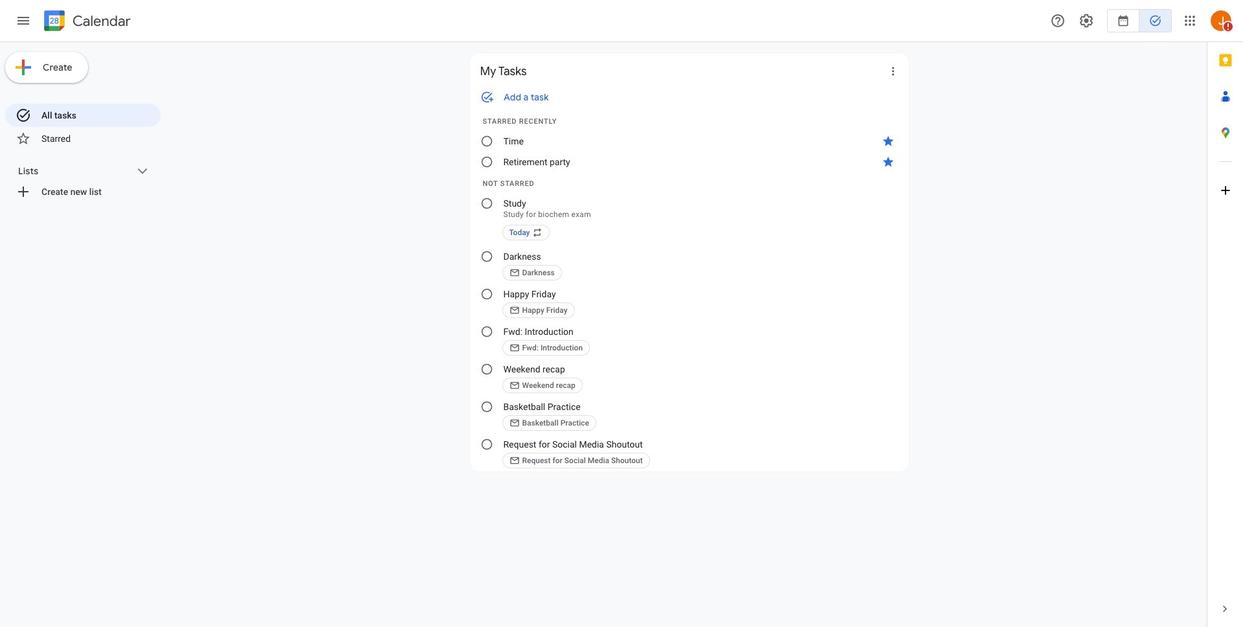Task type: locate. For each thing, give the bounding box(es) containing it.
heading
[[70, 13, 131, 29]]

support menu image
[[1051, 13, 1066, 29]]

settings menu image
[[1079, 13, 1095, 29]]

tab list
[[1208, 42, 1244, 591]]

tasks sidebar image
[[16, 13, 31, 29]]

heading inside calendar element
[[70, 13, 131, 29]]



Task type: describe. For each thing, give the bounding box(es) containing it.
calendar element
[[41, 8, 131, 36]]



Task type: vqa. For each thing, say whether or not it's contained in the screenshot.
United
no



